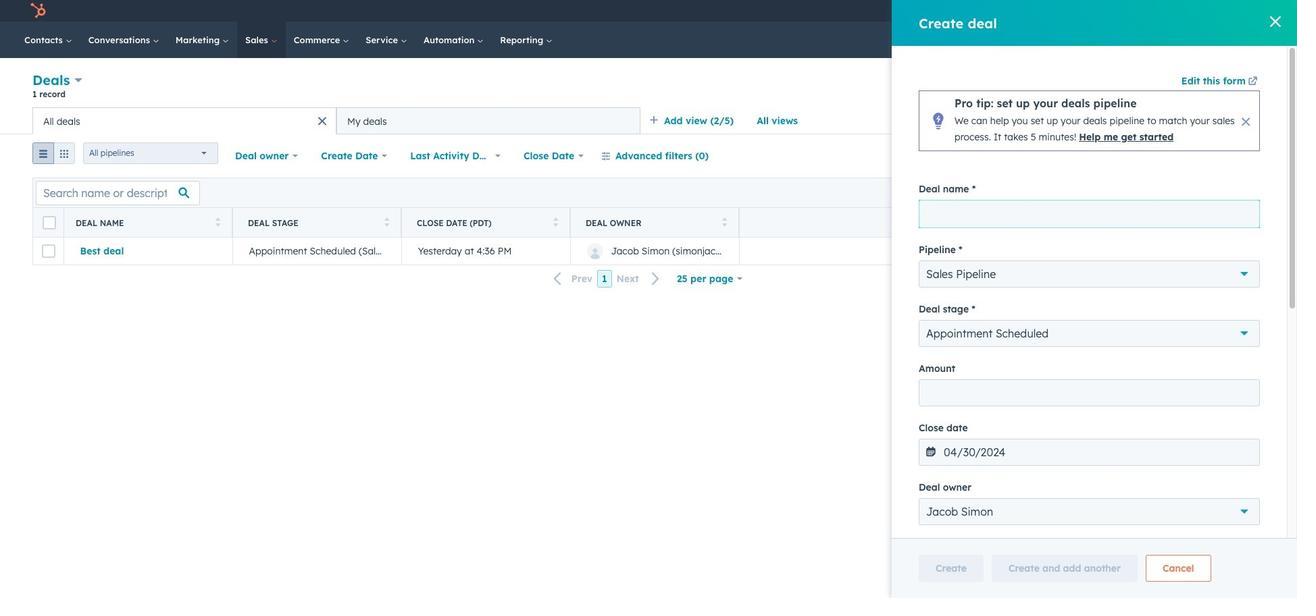 Task type: vqa. For each thing, say whether or not it's contained in the screenshot.
banner
yes



Task type: describe. For each thing, give the bounding box(es) containing it.
pagination navigation
[[546, 270, 668, 288]]

2 press to sort. image from the left
[[384, 217, 389, 227]]

4 press to sort. image from the left
[[1248, 217, 1253, 227]]

3 press to sort. image from the left
[[553, 217, 558, 227]]

jacob simon image
[[1201, 5, 1213, 17]]

marketplaces image
[[1099, 6, 1111, 18]]

Search HubSpot search field
[[1108, 28, 1250, 51]]

5 press to sort. element from the left
[[1248, 217, 1253, 229]]



Task type: locate. For each thing, give the bounding box(es) containing it.
press to sort. image
[[722, 217, 727, 227]]

menu
[[1000, 0, 1282, 22]]

banner
[[32, 70, 1265, 107]]

3 press to sort. element from the left
[[553, 217, 558, 229]]

4 press to sort. element from the left
[[722, 217, 727, 229]]

1 press to sort. image from the left
[[215, 217, 220, 227]]

press to sort. image
[[215, 217, 220, 227], [384, 217, 389, 227], [553, 217, 558, 227], [1248, 217, 1253, 227]]

press to sort. element
[[215, 217, 220, 229], [384, 217, 389, 229], [553, 217, 558, 229], [722, 217, 727, 229], [1248, 217, 1253, 229]]

2 press to sort. element from the left
[[384, 217, 389, 229]]

Search name or description search field
[[36, 181, 200, 205]]

group
[[32, 143, 75, 170]]

1 press to sort. element from the left
[[215, 217, 220, 229]]



